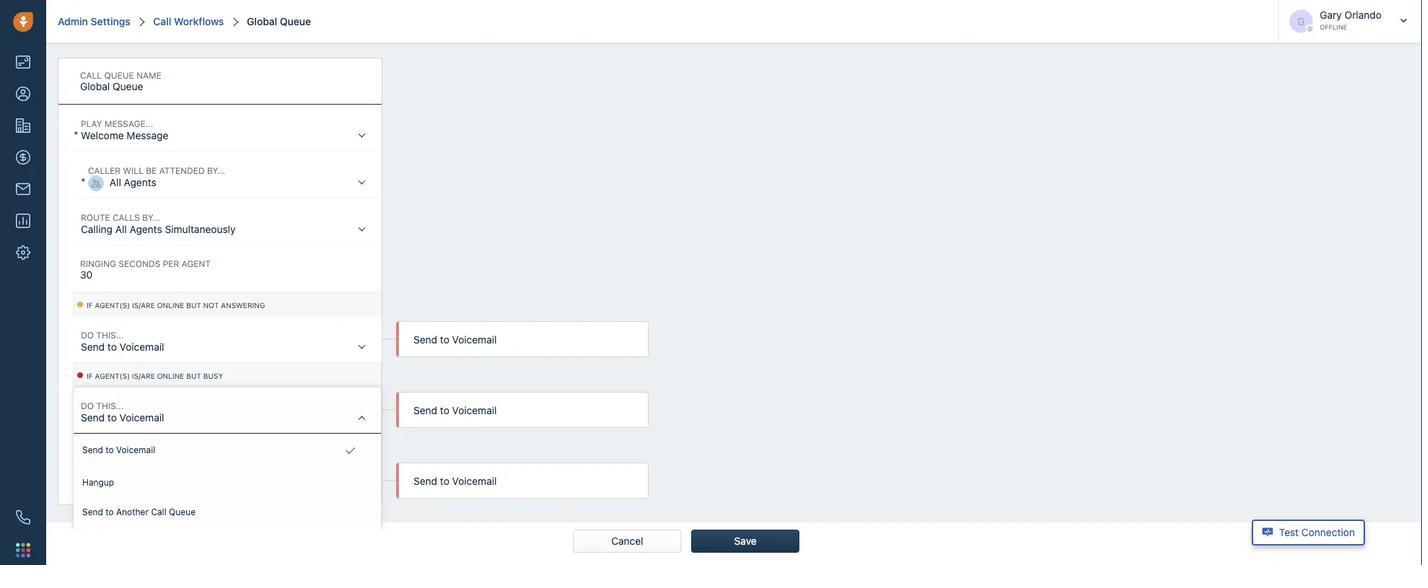 Task type: locate. For each thing, give the bounding box(es) containing it.
queue right global
[[280, 15, 311, 27]]

agent(s)
[[95, 301, 130, 310], [95, 372, 130, 380]]

list box
[[74, 434, 381, 549]]

send to voicemail inside option
[[82, 445, 155, 455]]

agents
[[124, 176, 156, 188], [130, 223, 162, 235]]

send to voicemail button
[[74, 317, 381, 363], [74, 458, 381, 505]]

another
[[116, 506, 149, 517]]

1 vertical spatial agent(s)
[[95, 372, 130, 380]]

admin settings link
[[58, 15, 130, 27]]

send to voicemail option
[[77, 437, 378, 466]]

online
[[157, 301, 184, 310], [157, 372, 184, 380]]

online for busy
[[157, 372, 184, 380]]

2 send to voicemail button from the top
[[74, 458, 381, 505]]

hangup
[[82, 477, 114, 487]]

but left busy
[[186, 372, 201, 380]]

0 vertical spatial agents
[[124, 176, 156, 188]]

0 vertical spatial agent(s)
[[95, 301, 130, 310]]

*
[[74, 129, 78, 141], [81, 176, 85, 188]]

but for not
[[186, 301, 201, 310]]

if for if agent(s) is/are online but not answering
[[87, 301, 93, 310]]

agents down all agents
[[130, 223, 162, 235]]

is/are for if agent(s)  is/are online but busy
[[132, 372, 155, 380]]

send to voicemail button
[[74, 388, 381, 434]]

answering
[[221, 301, 265, 310]]

send to another call queue
[[82, 506, 196, 517]]

1 agent(s) from the top
[[95, 301, 130, 310]]

online left not in the left of the page
[[157, 301, 184, 310]]

settings
[[91, 15, 130, 27]]

is/are
[[132, 301, 155, 310], [132, 372, 155, 380]]

queue right another
[[169, 506, 196, 517]]

1 online from the top
[[157, 301, 184, 310]]

save
[[734, 535, 757, 547]]

if
[[87, 301, 93, 310], [87, 372, 93, 380], [87, 443, 93, 451]]

1 but from the top
[[186, 301, 201, 310]]

2 if from the top
[[87, 372, 93, 380]]

send to voicemail
[[414, 334, 497, 346], [81, 341, 164, 353], [414, 405, 497, 416], [81, 411, 164, 423], [82, 445, 155, 455], [414, 475, 497, 487], [81, 482, 164, 494]]

phone element
[[9, 503, 38, 532]]

but
[[186, 301, 201, 310], [186, 372, 201, 380]]

agents right group 'image'
[[124, 176, 156, 188]]

1 vertical spatial online
[[157, 372, 184, 380]]

group image
[[88, 175, 104, 191]]

admin
[[58, 15, 88, 27]]

0 vertical spatial is/are
[[132, 301, 155, 310]]

0 vertical spatial queue
[[280, 15, 311, 27]]

1 is/are from the top
[[132, 301, 155, 310]]

1 horizontal spatial *
[[81, 176, 85, 188]]

voicemail inside dropdown button
[[120, 411, 164, 423]]

send
[[414, 334, 437, 346], [81, 341, 105, 353], [414, 405, 437, 416], [81, 411, 105, 423], [82, 445, 103, 455], [414, 475, 437, 487], [81, 482, 105, 494], [82, 506, 103, 517]]

1 if from the top
[[87, 301, 93, 310]]

None field
[[73, 69, 323, 103], [73, 257, 382, 292], [73, 69, 323, 103], [73, 257, 382, 292]]

1 vertical spatial send to voicemail button
[[74, 458, 381, 505]]

is/are left not in the left of the page
[[132, 301, 155, 310]]

to
[[440, 334, 450, 346], [107, 341, 117, 353], [440, 405, 450, 416], [107, 411, 117, 423], [106, 445, 114, 455], [440, 475, 450, 487], [107, 482, 117, 494], [106, 506, 114, 517]]

but left not in the left of the page
[[186, 301, 201, 310]]

2 online from the top
[[157, 372, 184, 380]]

if agent(s) is/are online but not answering
[[87, 301, 265, 310]]

1 vertical spatial queue
[[169, 506, 196, 517]]

agents inside all agents "button"
[[124, 176, 156, 188]]

call right another
[[151, 506, 166, 517]]

busy
[[203, 372, 223, 380]]

voicemail
[[452, 334, 497, 346], [120, 341, 164, 353], [452, 405, 497, 416], [120, 411, 164, 423], [116, 445, 155, 455], [452, 475, 497, 487], [120, 482, 164, 494]]

2 agent(s) from the top
[[95, 372, 130, 380]]

0 horizontal spatial *
[[74, 129, 78, 141]]

1 vertical spatial is/are
[[132, 372, 155, 380]]

0 vertical spatial if
[[87, 301, 93, 310]]

1 vertical spatial *
[[81, 176, 85, 188]]

call left workflows
[[153, 15, 171, 27]]

all right group 'image'
[[110, 176, 121, 188]]

* left welcome
[[74, 129, 78, 141]]

not
[[203, 301, 219, 310]]

3 if from the top
[[87, 443, 93, 451]]

online left busy
[[157, 372, 184, 380]]

all right "calling"
[[115, 223, 127, 235]]

1 vertical spatial if
[[87, 372, 93, 380]]

voicemail inside option
[[116, 445, 155, 455]]

test
[[1280, 527, 1299, 538]]

queue
[[280, 15, 311, 27], [169, 506, 196, 517]]

0 vertical spatial *
[[74, 129, 78, 141]]

send to voicemail button down answering
[[74, 317, 381, 363]]

calling all agents simultaneously
[[81, 223, 236, 235]]

send to voicemail button down send to voicemail dropdown button
[[74, 458, 381, 505]]

0 vertical spatial all
[[110, 176, 121, 188]]

freshworks switcher image
[[16, 543, 30, 557]]

all
[[110, 176, 121, 188], [115, 223, 127, 235]]

0 vertical spatial but
[[186, 301, 201, 310]]

is/are left busy
[[132, 372, 155, 380]]

connection
[[1302, 527, 1355, 538]]

0 vertical spatial send to voicemail button
[[74, 317, 381, 363]]

2 but from the top
[[186, 372, 201, 380]]

calling
[[81, 223, 113, 235]]

2 vertical spatial if
[[87, 443, 93, 451]]

0 vertical spatial call
[[153, 15, 171, 27]]

simultaneously
[[165, 223, 236, 235]]

0 vertical spatial online
[[157, 301, 184, 310]]

2 is/are from the top
[[132, 372, 155, 380]]

* for all agents "button" at the top left
[[81, 176, 85, 188]]

1 vertical spatial but
[[186, 372, 201, 380]]

agent(s) for if agent(s)  is/are online but busy
[[95, 372, 130, 380]]

call
[[153, 15, 171, 27], [151, 506, 166, 517]]

global queue
[[247, 15, 311, 27]]

if for if agent(s)  is/are online but busy
[[87, 372, 93, 380]]

* left group 'image'
[[81, 176, 85, 188]]



Task type: describe. For each thing, give the bounding box(es) containing it.
1 vertical spatial agents
[[130, 223, 162, 235]]

1 send to voicemail button from the top
[[74, 317, 381, 363]]

agent(s) for if agent(s) is/are online but not answering
[[95, 301, 130, 310]]

workflows
[[174, 15, 224, 27]]

is/are for if agent(s) is/are online but not answering
[[132, 301, 155, 310]]

send inside option
[[82, 445, 103, 455]]

offline
[[95, 443, 125, 451]]

phone image
[[16, 510, 30, 525]]

gary orlando offline
[[1320, 9, 1382, 31]]

all agents
[[110, 176, 156, 188]]

but for busy
[[186, 372, 201, 380]]

offline
[[1320, 23, 1348, 31]]

cancel
[[611, 535, 644, 547]]

all inside "button"
[[110, 176, 121, 188]]

to inside option
[[106, 445, 114, 455]]

online for not
[[157, 301, 184, 310]]

call workflows
[[153, 15, 224, 27]]

orlando
[[1345, 9, 1382, 21]]

1 horizontal spatial queue
[[280, 15, 311, 27]]

all agents button
[[81, 152, 381, 198]]

send to voicemail inside dropdown button
[[81, 411, 164, 423]]

tick image
[[346, 442, 355, 460]]

1 vertical spatial all
[[115, 223, 127, 235]]

global
[[247, 15, 277, 27]]

welcome message
[[81, 129, 168, 141]]

test connection
[[1280, 527, 1355, 538]]

list box containing send to voicemail
[[74, 434, 381, 549]]

welcome
[[81, 129, 124, 141]]

welcome message button
[[74, 105, 381, 152]]

gary
[[1320, 9, 1342, 21]]

send inside dropdown button
[[81, 411, 105, 423]]

call workflows link
[[151, 15, 224, 27]]

cancel link
[[603, 530, 652, 553]]

to inside dropdown button
[[107, 411, 117, 423]]

1 vertical spatial call
[[151, 506, 166, 517]]

message
[[127, 129, 168, 141]]

admin settings
[[58, 15, 130, 27]]

if agent(s)  is/are online but busy
[[87, 372, 223, 380]]

0 horizontal spatial queue
[[169, 506, 196, 517]]

g
[[1298, 15, 1305, 27]]

if offline
[[87, 443, 125, 451]]

* for welcome message button
[[74, 129, 78, 141]]



Task type: vqa. For each thing, say whether or not it's contained in the screenshot.
list box on the left bottom of page
yes



